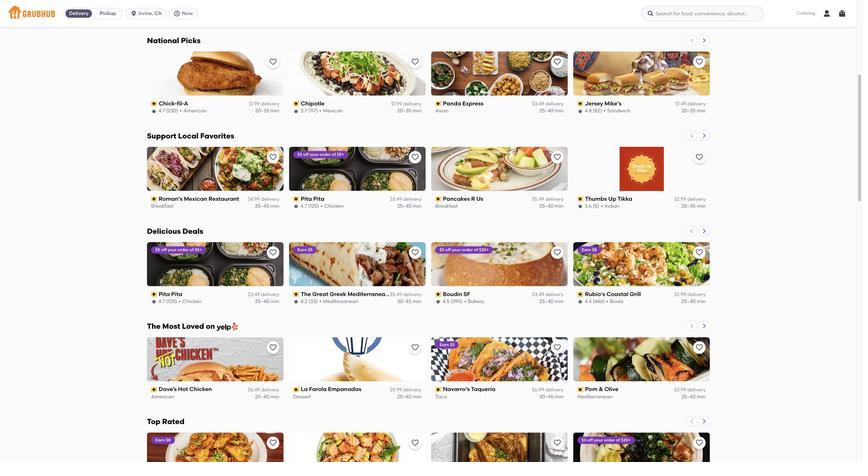 Task type: vqa. For each thing, say whether or not it's contained in the screenshot.


Task type: describe. For each thing, give the bounding box(es) containing it.
2 vertical spatial american
[[151, 395, 174, 400]]

2 horizontal spatial svg image
[[838, 9, 847, 18]]

2 (230) from the top
[[166, 108, 178, 114]]

tikka
[[618, 196, 633, 202]]

save this restaurant image for panda express logo at the right top of page
[[553, 58, 562, 66]]

min for roman's mexican restaurant logo
[[271, 204, 279, 210]]

$8 for indian curry cuisine logo on the left of page
[[166, 439, 171, 443]]

most
[[162, 323, 180, 331]]

pom
[[585, 387, 598, 393]]

earn $5 for the
[[298, 248, 313, 253]]

$1.49 for $1.49 delivery
[[676, 101, 687, 107]]

delivery
[[69, 10, 88, 16]]

national
[[147, 36, 179, 45]]

save this restaurant image for thumbs up tikka logo at the right
[[696, 153, 704, 162]]

min inside $1.49 delivery 20–35 min
[[697, 13, 706, 19]]

4.2
[[301, 299, 307, 305]]

delivery for pom & olive logo
[[688, 387, 706, 393]]

$1.49 delivery link
[[578, 4, 706, 12]]

25–40 for subscription pass icon for pom & olive
[[682, 395, 696, 400]]

the great greek mediterranean grill logo image
[[289, 242, 426, 287]]

subscription pass image for navarro's taqueria
[[436, 388, 442, 393]]

pancakes r us
[[443, 196, 484, 202]]

delicious
[[147, 227, 181, 236]]

(446)
[[593, 299, 605, 305]]

chick- for subscription pass image in the chick-fil-a link
[[159, 5, 177, 11]]

$3.99 delivery
[[675, 387, 706, 393]]

pita pita for pita pita subscription pass icon
[[159, 291, 182, 298]]

bowls
[[610, 299, 624, 305]]

earn for the great greek mediterranean grill
[[298, 248, 307, 253]]

now button
[[169, 8, 200, 19]]

$3.99
[[675, 387, 687, 393]]

up
[[609, 196, 617, 202]]

$3.49 delivery for panda express subscription pass icon
[[532, 101, 564, 107]]

• for thumbs up tikka logo at the right
[[601, 204, 603, 210]]

0 vertical spatial $5+
[[337, 152, 344, 157]]

save this restaurant image for pokeworks logo
[[411, 440, 420, 448]]

indian
[[605, 204, 620, 210]]

svg image inside now button
[[174, 10, 181, 17]]

delivery for chipotle logo
[[403, 101, 422, 107]]

subscription pass image for panda express
[[436, 101, 442, 106]]

30–45 min for navarro's taqueria
[[540, 395, 564, 400]]

• indian
[[601, 204, 620, 210]]

&
[[599, 387, 603, 393]]

ca
[[154, 10, 162, 16]]

a for subscription pass image in the chick-fil-a link
[[184, 5, 188, 11]]

1 vertical spatial (125)
[[166, 299, 177, 305]]

25–40 min for pancakes r us subscription pass icon
[[540, 204, 564, 210]]

la
[[301, 387, 308, 393]]

1 horizontal spatial svg image
[[647, 10, 654, 17]]

$20+
[[479, 248, 489, 253]]

delivery inside $1.49 delivery 20–35 min
[[688, 6, 706, 12]]

4.4
[[585, 299, 592, 305]]

0 vertical spatial $5 off your order of $5+
[[298, 152, 344, 157]]

(117)
[[308, 108, 318, 114]]

poke tiki logo image
[[574, 433, 710, 463]]

(33)
[[309, 299, 318, 305]]

$1.99 delivery for chipotle
[[391, 101, 422, 107]]

earn $5 for navarro's
[[440, 343, 455, 348]]

chick-fil-a for subscription pass image related to 4.7 (230)
[[159, 100, 188, 107]]

(82)
[[593, 108, 602, 114]]

$1.49 delivery 20–35 min
[[676, 6, 706, 19]]

20–35 min for thumbs up tikka
[[682, 204, 706, 210]]

thumbs up tikka logo image
[[620, 147, 664, 191]]

• bowls
[[607, 299, 624, 305]]

catering
[[797, 11, 815, 16]]

• bakery
[[465, 299, 484, 305]]

$25+
[[621, 439, 631, 443]]

$4.99
[[248, 197, 260, 202]]

Search for food, convenience, alcohol... search field
[[642, 6, 764, 21]]

• chicken for subscription pass image associated with 4.7 (125)
[[321, 204, 344, 210]]

boudin sf logo image
[[431, 242, 568, 287]]

min for rubio's coastal grill logo
[[697, 299, 706, 305]]

delivery for jersey mike's logo
[[688, 101, 706, 107]]

the great greek mediterranean grill
[[301, 291, 401, 298]]

$5.49 for pancakes r us
[[532, 197, 544, 202]]

4.7 (125) for pita pita subscription pass icon
[[159, 299, 177, 305]]

dave's hot chicken logo image
[[147, 338, 284, 382]]

$5 off your order of $20+
[[440, 248, 489, 253]]

panda express
[[443, 100, 484, 107]]

mike's
[[605, 100, 622, 107]]

subscription pass image for 4.7 (230)
[[151, 101, 157, 106]]

• sandwich
[[604, 108, 631, 114]]

25–40 min for subscription pass image associated with 4.7 (125)
[[397, 204, 422, 210]]

subscription pass image for pancakes r us
[[436, 197, 442, 202]]

25–40 min for subscription pass icon for pom & olive
[[682, 395, 706, 400]]

earn for rubio's coastal grill
[[582, 248, 591, 253]]

irvine,
[[139, 10, 153, 16]]

4.4 (446)
[[585, 299, 605, 305]]

panda
[[443, 100, 461, 107]]

$5.49 for the great greek mediterranean grill
[[390, 292, 402, 298]]

local
[[178, 132, 199, 140]]

• for boudin sf logo
[[465, 299, 467, 305]]

20–35 for chick-fil-a
[[255, 108, 269, 114]]

25–40 for pancakes r us subscription pass icon
[[540, 204, 554, 210]]

25–40 for panda express subscription pass icon
[[540, 108, 554, 114]]

rated
[[162, 418, 185, 427]]

off for boudin sf logo
[[446, 248, 451, 253]]

25–40 min for panda express subscription pass icon
[[540, 108, 564, 114]]

svg image inside irvine, ca 'button'
[[130, 10, 137, 17]]

25–40 for subscription pass icon associated with rubio's coastal grill
[[682, 299, 696, 305]]

delivery for panda express logo at the right top of page
[[546, 101, 564, 107]]

subscription pass image for the great greek mediterranean grill
[[293, 292, 300, 297]]

chick-fil-a for subscription pass image in the chick-fil-a link
[[159, 5, 188, 11]]

20–35 for jersey mike's
[[682, 108, 696, 114]]

• chicken for pita pita subscription pass icon
[[179, 299, 202, 305]]

chipotle
[[301, 100, 325, 107]]

thumbs
[[585, 196, 607, 202]]

delivery for rubio's coastal grill logo
[[688, 292, 706, 298]]

star icon image for boudin sf logo
[[436, 299, 441, 305]]

30–45 min for the great greek mediterranean grill
[[397, 299, 422, 305]]

$1.99 for chick-fil-a
[[249, 101, 260, 107]]

25–40 for subscription pass image related to 4.5 (395)
[[540, 299, 554, 305]]

$5.49 delivery for dave's hot chicken
[[248, 387, 279, 393]]

1 vertical spatial mediterranean
[[323, 299, 358, 305]]

subscription pass image for la farola empanadas
[[293, 388, 300, 393]]

thumbs up tikka
[[585, 196, 633, 202]]

2 vertical spatial chicken
[[189, 387, 212, 393]]

subscription pass image for 4.7 (125)
[[293, 197, 300, 202]]

r
[[471, 196, 475, 202]]

1 4.7 (230) from the top
[[159, 13, 178, 19]]

sf
[[464, 291, 470, 298]]

taqueria
[[471, 387, 496, 393]]

25–40 min for subscription pass image related to 4.5 (395)
[[540, 299, 564, 305]]

$2.99 delivery for support local favorites
[[675, 197, 706, 202]]

$1.99 delivery for chick-fil-a
[[249, 101, 279, 107]]

chick-fil-a logo image
[[147, 51, 284, 96]]

subscription pass image for roman's mexican restaurant
[[151, 197, 157, 202]]

delivery for thumbs up tikka logo at the right
[[688, 197, 706, 202]]

boudin
[[443, 291, 462, 298]]

min for pom & olive logo
[[697, 395, 706, 400]]

$5.49 for dave's hot chicken
[[248, 387, 260, 393]]

caret left icon image for the most loved on
[[689, 324, 695, 329]]

delivery for pancakes r us logo
[[546, 197, 564, 202]]

navarro's
[[443, 387, 470, 393]]

support local favorites
[[147, 132, 234, 140]]

3.7 (117)
[[301, 108, 318, 114]]

rubio's
[[585, 291, 606, 298]]

$3.49 delivery for subscription pass image associated with 4.7 (125)
[[390, 197, 422, 202]]

roman's mexican restaurant
[[159, 196, 239, 202]]

$8 for rubio's coastal grill logo
[[592, 248, 597, 253]]

min for panda express logo at the right top of page
[[555, 108, 564, 114]]

4.5 (395)
[[443, 299, 463, 305]]

us
[[477, 196, 484, 202]]

(5)
[[593, 204, 599, 210]]

favorites
[[200, 132, 234, 140]]

25–40 min for subscription pass image on the left of dave's
[[255, 395, 279, 400]]

breakfast for pancakes r us
[[436, 204, 458, 210]]

jersey
[[585, 100, 603, 107]]

2 grill from the left
[[630, 291, 641, 298]]

caret right icon image for the most loved on
[[702, 324, 707, 329]]

roman's mexican restaurant logo image
[[147, 147, 284, 191]]

chicken for subscription pass image associated with 4.7 (125)
[[325, 204, 344, 210]]

$2.99 delivery for delicious deals
[[675, 292, 706, 298]]

the most loved on
[[147, 323, 217, 331]]

(395)
[[451, 299, 463, 305]]

panda express logo image
[[431, 51, 568, 96]]

25–40 for subscription pass icon associated with la farola empanadas
[[397, 395, 412, 400]]

top rated
[[147, 418, 185, 427]]

national picks
[[147, 36, 201, 45]]

off for subscription pass image associated with 4.7 (125) pita pita logo
[[303, 152, 309, 157]]

chicken for pita pita subscription pass icon
[[182, 299, 202, 305]]

1 (230) from the top
[[166, 13, 178, 19]]

dave's
[[159, 387, 177, 393]]

$3 off your order of $25+
[[582, 439, 631, 443]]

subscription pass image inside chick-fil-a link
[[151, 6, 157, 11]]

3.6
[[585, 204, 592, 210]]

hot
[[178, 387, 188, 393]]



Task type: locate. For each thing, give the bounding box(es) containing it.
la farola empanadas logo image
[[289, 338, 426, 382]]

2 caret right icon image from the top
[[702, 133, 707, 139]]

1 horizontal spatial svg image
[[823, 9, 831, 18]]

1 vertical spatial $5 off your order of $5+
[[155, 248, 202, 253]]

0 horizontal spatial pita pita logo image
[[147, 242, 284, 287]]

earn $5
[[298, 248, 313, 253], [440, 343, 455, 348]]

0 vertical spatial • american
[[180, 13, 207, 19]]

min for the great greek mediterranean grill logo
[[413, 299, 422, 305]]

1 vertical spatial (230)
[[166, 108, 178, 114]]

caret left icon image for delicious deals
[[689, 228, 695, 234]]

pom & olive logo image
[[574, 338, 710, 382]]

0 horizontal spatial the
[[147, 323, 161, 331]]

1 vertical spatial pita pita logo image
[[147, 242, 284, 287]]

4.7 (230) up the support
[[159, 108, 178, 114]]

20–35 min
[[255, 108, 279, 114], [397, 108, 422, 114], [682, 108, 706, 114], [682, 204, 706, 210]]

1 horizontal spatial breakfast
[[436, 204, 458, 210]]

caret right icon image for national picks
[[702, 38, 707, 43]]

1 $1.99 delivery from the left
[[249, 101, 279, 107]]

greek
[[330, 291, 346, 298]]

0 horizontal spatial $5 off your order of $5+
[[155, 248, 202, 253]]

$1.49 delivery
[[676, 101, 706, 107]]

2 vertical spatial $5.49 delivery
[[248, 387, 279, 393]]

star icon image for chipotle logo
[[293, 109, 299, 114]]

1 horizontal spatial pita pita logo image
[[289, 147, 426, 191]]

3.7
[[301, 108, 307, 114]]

1 caret left icon image from the top
[[689, 38, 695, 43]]

subscription pass image
[[151, 6, 157, 11], [151, 101, 157, 106], [293, 101, 300, 106], [293, 197, 300, 202], [436, 292, 442, 297], [151, 388, 157, 393]]

2 4.7 (230) from the top
[[159, 108, 178, 114]]

0 vertical spatial earn $5
[[298, 248, 313, 253]]

farola
[[309, 387, 327, 393]]

irvine, ca
[[139, 10, 162, 16]]

1 horizontal spatial $5+
[[337, 152, 344, 157]]

$5.49 delivery
[[532, 197, 564, 202], [390, 292, 422, 298], [248, 387, 279, 393]]

1 caret right icon image from the top
[[702, 38, 707, 43]]

2 breakfast from the left
[[436, 204, 458, 210]]

0 horizontal spatial svg image
[[174, 10, 181, 17]]

empanadas
[[328, 387, 362, 393]]

$5.49 delivery for pancakes r us
[[532, 197, 564, 202]]

earn $8 for indian curry cuisine logo on the left of page
[[155, 439, 171, 443]]

save this restaurant image
[[269, 58, 277, 66], [411, 58, 420, 66], [269, 153, 277, 162], [411, 153, 420, 162], [553, 153, 562, 162], [269, 249, 277, 257], [696, 249, 704, 257], [269, 344, 277, 352], [269, 440, 277, 448], [696, 440, 704, 448]]

delivery for 'navarro's taqueria logo' at the bottom right
[[546, 387, 564, 393]]

$3.49 delivery for subscription pass image related to 4.5 (395)
[[532, 292, 564, 298]]

the for the most loved on
[[147, 323, 161, 331]]

1 vertical spatial pita pita
[[159, 291, 182, 298]]

• american up the support local favorites
[[180, 108, 207, 114]]

pancakes r us logo image
[[431, 147, 568, 191]]

american down dave's
[[151, 395, 174, 400]]

1 vertical spatial earn $8
[[155, 439, 171, 443]]

roman's
[[159, 196, 183, 202]]

1 horizontal spatial $1.99 delivery
[[391, 101, 422, 107]]

dave's hot chicken
[[159, 387, 212, 393]]

mediterranean down pom
[[578, 395, 613, 400]]

delivery for dave's hot chicken logo
[[261, 387, 279, 393]]

0 horizontal spatial $8
[[166, 439, 171, 443]]

4.7 (230) left the now
[[159, 13, 178, 19]]

1 horizontal spatial 4.7 (125)
[[301, 204, 319, 210]]

off for pita pita logo associated with pita pita subscription pass icon
[[161, 248, 167, 253]]

mexican right the roman's on the top of the page
[[184, 196, 207, 202]]

1 vertical spatial 30–45 min
[[540, 395, 564, 400]]

american up the support local favorites
[[184, 108, 207, 114]]

delicious deals
[[147, 227, 203, 236]]

boudin sf
[[443, 291, 470, 298]]

0 horizontal spatial $5.49
[[248, 387, 260, 393]]

2 vertical spatial mediterranean
[[578, 395, 613, 400]]

2 caret left icon image from the top
[[689, 133, 695, 139]]

caret left icon image for support local favorites
[[689, 133, 695, 139]]

deals
[[183, 227, 203, 236]]

delivery button
[[64, 8, 93, 19]]

4.7
[[159, 13, 165, 19], [159, 108, 165, 114], [301, 204, 307, 210], [159, 299, 165, 305]]

• for chick-fil-a logo
[[180, 108, 182, 114]]

25–40 for subscription pass image on the left of dave's
[[255, 395, 269, 400]]

dessert
[[293, 395, 311, 400]]

0 vertical spatial a
[[184, 5, 188, 11]]

2 $1.99 delivery from the left
[[391, 101, 422, 107]]

1 horizontal spatial mexican
[[323, 108, 343, 114]]

caret right icon image for support local favorites
[[702, 133, 707, 139]]

1 • american from the top
[[180, 13, 207, 19]]

$5.99 delivery
[[390, 387, 422, 393]]

fil- for subscription pass image in the chick-fil-a link
[[177, 5, 184, 11]]

1 horizontal spatial 30–45
[[540, 395, 554, 400]]

fil-
[[177, 5, 184, 11], [177, 100, 184, 107]]

navarro's taqueria
[[443, 387, 496, 393]]

$1.49 for $1.49 delivery 20–35 min
[[676, 6, 687, 12]]

1 vertical spatial 30–45
[[540, 395, 554, 400]]

american down chick-fil-a link
[[184, 13, 207, 19]]

rubio's coastal grill
[[585, 291, 641, 298]]

1 horizontal spatial • chicken
[[321, 204, 344, 210]]

star icon image
[[151, 13, 157, 19], [151, 109, 157, 114], [293, 109, 299, 114], [578, 109, 583, 114], [293, 204, 299, 210], [578, 204, 583, 210], [151, 299, 157, 305], [293, 299, 299, 305], [436, 299, 441, 305], [578, 299, 583, 305]]

• american
[[180, 13, 207, 19], [180, 108, 207, 114]]

25–40 for pita pita subscription pass icon
[[255, 299, 269, 305]]

indian curry cuisine logo image
[[147, 433, 284, 463]]

breakfast
[[151, 204, 174, 210], [436, 204, 458, 210]]

2 • american from the top
[[180, 108, 207, 114]]

support
[[147, 132, 176, 140]]

(230) right ca
[[166, 13, 178, 19]]

1 chick-fil-a from the top
[[159, 5, 188, 11]]

subscription pass image
[[436, 101, 442, 106], [578, 101, 584, 106], [151, 197, 157, 202], [436, 197, 442, 202], [578, 197, 584, 202], [151, 292, 157, 297], [293, 292, 300, 297], [578, 292, 584, 297], [293, 388, 300, 393], [436, 388, 442, 393], [578, 388, 584, 393]]

0 horizontal spatial (125)
[[166, 299, 177, 305]]

1 vertical spatial 4.7 (125)
[[159, 299, 177, 305]]

a
[[184, 5, 188, 11], [184, 100, 188, 107]]

caret right icon image
[[702, 38, 707, 43], [702, 133, 707, 139], [702, 228, 707, 234], [702, 324, 707, 329], [702, 419, 707, 425]]

2 horizontal spatial $5.49 delivery
[[532, 197, 564, 202]]

2 a from the top
[[184, 100, 188, 107]]

pickup button
[[93, 8, 123, 19]]

$1.49 inside $1.49 delivery 20–35 min
[[676, 6, 687, 12]]

$6.99
[[532, 387, 544, 393]]

picks
[[181, 36, 201, 45]]

1 vertical spatial mexican
[[184, 196, 207, 202]]

1 vertical spatial $5+
[[195, 248, 202, 253]]

2 fil- from the top
[[177, 100, 184, 107]]

1 vertical spatial american
[[184, 108, 207, 114]]

breakfast down pancakes
[[436, 204, 458, 210]]

0 horizontal spatial $1.99
[[249, 101, 260, 107]]

0 vertical spatial (230)
[[166, 13, 178, 19]]

min for 'navarro's taqueria logo' at the bottom right
[[555, 395, 564, 400]]

0 vertical spatial 30–45 min
[[397, 299, 422, 305]]

0 horizontal spatial grill
[[390, 291, 401, 298]]

0 horizontal spatial $5.49 delivery
[[248, 387, 279, 393]]

1 a from the top
[[184, 5, 188, 11]]

on
[[206, 323, 215, 331]]

chick-
[[159, 5, 177, 11], [159, 100, 177, 107]]

your
[[310, 152, 319, 157], [168, 248, 177, 253], [452, 248, 461, 253], [594, 439, 603, 443]]

$1.99 for chipotle
[[391, 101, 402, 107]]

1 fil- from the top
[[177, 5, 184, 11]]

$5 off your order of $5+
[[298, 152, 344, 157], [155, 248, 202, 253]]

$8
[[592, 248, 597, 253], [166, 439, 171, 443]]

mexican for roman's
[[184, 196, 207, 202]]

20–35 min for chick-fil-a
[[255, 108, 279, 114]]

delivery
[[688, 6, 706, 12], [261, 101, 279, 107], [403, 101, 422, 107], [546, 101, 564, 107], [688, 101, 706, 107], [261, 197, 279, 202], [403, 197, 422, 202], [546, 197, 564, 202], [688, 197, 706, 202], [261, 292, 279, 298], [403, 292, 422, 298], [546, 292, 564, 298], [688, 292, 706, 298], [261, 387, 279, 393], [403, 387, 422, 393], [546, 387, 564, 393], [688, 387, 706, 393]]

1 vertical spatial 4.7 (230)
[[159, 108, 178, 114]]

rubio's coastal grill logo image
[[574, 242, 710, 287]]

$3.49 delivery for pita pita subscription pass icon
[[248, 292, 279, 298]]

subscription pass image for thumbs up tikka
[[578, 197, 584, 202]]

fil- right ca
[[177, 5, 184, 11]]

1 chick- from the top
[[159, 5, 177, 11]]

svg image
[[823, 9, 831, 18], [130, 10, 137, 17]]

chick- for subscription pass image related to 4.7 (230)
[[159, 100, 177, 107]]

save this restaurant image
[[553, 58, 562, 66], [696, 58, 704, 66], [696, 153, 704, 162], [411, 249, 420, 257], [553, 249, 562, 257], [411, 344, 420, 352], [553, 344, 562, 352], [696, 344, 704, 352], [411, 440, 420, 448], [553, 440, 562, 448]]

min for boudin sf logo
[[555, 299, 564, 305]]

1 vertical spatial $2.99
[[675, 292, 687, 298]]

mexican
[[323, 108, 343, 114], [184, 196, 207, 202]]

25–40 min for subscription pass icon associated with rubio's coastal grill
[[682, 299, 706, 305]]

fil- for subscription pass image related to 4.7 (230)
[[177, 100, 184, 107]]

4.5
[[443, 299, 450, 305]]

la farola empanadas
[[301, 387, 362, 393]]

0 vertical spatial (125)
[[308, 204, 319, 210]]

1 $1.49 from the top
[[676, 6, 687, 12]]

1 grill from the left
[[390, 291, 401, 298]]

0 vertical spatial earn $8
[[582, 248, 597, 253]]

loved
[[182, 323, 204, 331]]

pita pita logo image
[[289, 147, 426, 191], [147, 242, 284, 287]]

5 caret right icon image from the top
[[702, 419, 707, 425]]

navarro's taqueria logo image
[[431, 338, 568, 382]]

• for the great greek mediterranean grill logo
[[320, 299, 321, 305]]

jersey mike's
[[585, 100, 622, 107]]

min for chipotle logo
[[413, 108, 422, 114]]

0 vertical spatial $2.99 delivery
[[675, 197, 706, 202]]

the left most
[[147, 323, 161, 331]]

4.7 (125)
[[301, 204, 319, 210], [159, 299, 177, 305]]

save this restaurant image for la farola empanadas logo
[[411, 344, 420, 352]]

$1.99 delivery
[[249, 101, 279, 107], [391, 101, 422, 107]]

chick- left the now
[[159, 5, 177, 11]]

1 $2.99 delivery from the top
[[675, 197, 706, 202]]

2 chick-fil-a from the top
[[159, 100, 188, 107]]

20–35 inside $1.49 delivery 20–35 min
[[682, 13, 696, 19]]

save this restaurant image for jersey mike's logo
[[696, 58, 704, 66]]

delivery for boudin sf logo
[[546, 292, 564, 298]]

restaurant
[[209, 196, 239, 202]]

caret left icon image for national picks
[[689, 38, 695, 43]]

25–40 min for subscription pass icon corresponding to roman's mexican restaurant
[[255, 204, 279, 210]]

stacks pancake house logo image
[[431, 433, 568, 463]]

min for jersey mike's logo
[[697, 108, 706, 114]]

0 vertical spatial mediterranean
[[348, 291, 389, 298]]

0 horizontal spatial svg image
[[130, 10, 137, 17]]

0 vertical spatial $8
[[592, 248, 597, 253]]

chicken
[[325, 204, 344, 210], [182, 299, 202, 305], [189, 387, 212, 393]]

caret right icon image for top rated
[[702, 419, 707, 425]]

1 vertical spatial chicken
[[182, 299, 202, 305]]

2 vertical spatial $5.49
[[248, 387, 260, 393]]

$5.49
[[532, 197, 544, 202], [390, 292, 402, 298], [248, 387, 260, 393]]

5 caret left icon image from the top
[[689, 419, 695, 425]]

1 horizontal spatial grill
[[630, 291, 641, 298]]

0 vertical spatial the
[[301, 291, 311, 298]]

subscription pass image for pita pita
[[151, 292, 157, 297]]

0 horizontal spatial pita pita
[[159, 291, 182, 298]]

4.2 (33)
[[301, 299, 318, 305]]

caret left icon image for top rated
[[689, 419, 695, 425]]

1 horizontal spatial earn $8
[[582, 248, 597, 253]]

1 horizontal spatial earn $5
[[440, 343, 455, 348]]

0 vertical spatial chick-
[[159, 5, 177, 11]]

caret left icon image
[[689, 38, 695, 43], [689, 133, 695, 139], [689, 228, 695, 234], [689, 324, 695, 329], [689, 419, 695, 425]]

25–40 for subscription pass icon corresponding to roman's mexican restaurant
[[255, 204, 269, 210]]

• mexican
[[320, 108, 343, 114]]

mediterranean right greek
[[348, 291, 389, 298]]

1 horizontal spatial $5.49
[[390, 292, 402, 298]]

1 breakfast from the left
[[151, 204, 174, 210]]

0 horizontal spatial breakfast
[[151, 204, 174, 210]]

2 $1.99 from the left
[[391, 101, 402, 107]]

delivery for chick-fil-a logo
[[261, 101, 279, 107]]

0 horizontal spatial • chicken
[[179, 299, 202, 305]]

0 vertical spatial 4.7 (125)
[[301, 204, 319, 210]]

0 vertical spatial chick-fil-a
[[159, 5, 188, 11]]

breakfast for roman's mexican restaurant
[[151, 204, 174, 210]]

1 vertical spatial • chicken
[[179, 299, 202, 305]]

top
[[147, 418, 160, 427]]

4.8
[[585, 108, 592, 114]]

svg image
[[838, 9, 847, 18], [174, 10, 181, 17], [647, 10, 654, 17]]

25–40 min
[[540, 108, 564, 114], [255, 204, 279, 210], [397, 204, 422, 210], [540, 204, 564, 210], [255, 299, 279, 305], [540, 299, 564, 305], [682, 299, 706, 305], [255, 395, 279, 400], [397, 395, 422, 400], [682, 395, 706, 400]]

mexican right (117)
[[323, 108, 343, 114]]

star icon image for the great greek mediterranean grill logo
[[293, 299, 299, 305]]

taco
[[436, 395, 447, 400]]

subscription pass image for jersey mike's
[[578, 101, 584, 106]]

$5+
[[337, 152, 344, 157], [195, 248, 202, 253]]

0 vertical spatial $5.49
[[532, 197, 544, 202]]

1 vertical spatial $2.99 delivery
[[675, 292, 706, 298]]

1 horizontal spatial the
[[301, 291, 311, 298]]

save this restaurant button
[[267, 56, 279, 68], [409, 56, 422, 68], [551, 56, 564, 68], [693, 56, 706, 68], [267, 151, 279, 164], [409, 151, 422, 164], [551, 151, 564, 164], [693, 151, 706, 164], [267, 247, 279, 259], [409, 247, 422, 259], [551, 247, 564, 259], [693, 247, 706, 259], [267, 342, 279, 355], [409, 342, 422, 355], [551, 342, 564, 355], [693, 342, 706, 355], [267, 437, 279, 450], [409, 437, 422, 450], [551, 437, 564, 450], [693, 437, 706, 450]]

subscription pass image left chipotle
[[293, 101, 300, 106]]

pita pita for subscription pass image associated with 4.7 (125)
[[301, 196, 325, 202]]

1 horizontal spatial 30–45 min
[[540, 395, 564, 400]]

4 caret right icon image from the top
[[702, 324, 707, 329]]

subscription pass image left dave's
[[151, 388, 157, 393]]

1 vertical spatial chick-fil-a
[[159, 100, 188, 107]]

0 vertical spatial chicken
[[325, 204, 344, 210]]

chick- up the support
[[159, 100, 177, 107]]

star icon image for thumbs up tikka logo at the right
[[578, 204, 583, 210]]

1 vertical spatial $8
[[166, 439, 171, 443]]

earn for navarro's taqueria
[[440, 343, 449, 348]]

fil- up the local
[[177, 100, 184, 107]]

jersey mike's logo image
[[574, 51, 710, 96]]

catering button
[[793, 6, 820, 21]]

0 horizontal spatial 30–45 min
[[397, 299, 422, 305]]

irvine, ca button
[[126, 8, 169, 19]]

pancakes
[[443, 196, 470, 202]]

save this restaurant image for pom & olive logo
[[696, 344, 704, 352]]

1 vertical spatial earn $5
[[440, 343, 455, 348]]

1 horizontal spatial $5 off your order of $5+
[[298, 152, 344, 157]]

0 horizontal spatial mexican
[[184, 196, 207, 202]]

1 vertical spatial a
[[184, 100, 188, 107]]

$5.99
[[390, 387, 402, 393]]

the up 4.2 on the bottom left
[[301, 291, 311, 298]]

1 vertical spatial • american
[[180, 108, 207, 114]]

0 horizontal spatial $5+
[[195, 248, 202, 253]]

asian
[[436, 108, 449, 114]]

0 horizontal spatial $1.99 delivery
[[249, 101, 279, 107]]

svg image right catering button
[[823, 9, 831, 18]]

4.8 (82)
[[585, 108, 602, 114]]

2 $1.49 from the top
[[676, 101, 687, 107]]

subscription pass image left now button
[[151, 6, 157, 11]]

0 vertical spatial american
[[184, 13, 207, 19]]

great
[[313, 291, 329, 298]]

0 horizontal spatial earn $5
[[298, 248, 313, 253]]

pita pita
[[301, 196, 325, 202], [159, 291, 182, 298]]

4 caret left icon image from the top
[[689, 324, 695, 329]]

pita pita logo image for subscription pass image associated with 4.7 (125)
[[289, 147, 426, 191]]

min for thumbs up tikka logo at the right
[[697, 204, 706, 210]]

a up the local
[[184, 100, 188, 107]]

1 $2.99 from the top
[[675, 197, 687, 202]]

2 chick- from the top
[[159, 100, 177, 107]]

chick-fil-a link
[[151, 4, 279, 12]]

2 horizontal spatial $5.49
[[532, 197, 544, 202]]

0 horizontal spatial earn $8
[[155, 439, 171, 443]]

earn $8
[[582, 248, 597, 253], [155, 439, 171, 443]]

(230)
[[166, 13, 178, 19], [166, 108, 178, 114]]

$2.99 delivery
[[675, 197, 706, 202], [675, 292, 706, 298]]

star icon image for rubio's coastal grill logo
[[578, 299, 583, 305]]

0 vertical spatial $2.99
[[675, 197, 687, 202]]

$5
[[298, 152, 302, 157], [155, 248, 160, 253], [308, 248, 313, 253], [440, 248, 445, 253], [450, 343, 455, 348]]

mediterranean down greek
[[323, 299, 358, 305]]

20–35
[[682, 13, 696, 19], [255, 108, 269, 114], [397, 108, 412, 114], [682, 108, 696, 114], [682, 204, 696, 210]]

1 horizontal spatial $1.99
[[391, 101, 402, 107]]

svg image left irvine,
[[130, 10, 137, 17]]

chick- inside chick-fil-a link
[[159, 5, 177, 11]]

3.6 (5)
[[585, 204, 599, 210]]

caret right icon image for delicious deals
[[702, 228, 707, 234]]

2 $2.99 from the top
[[675, 292, 687, 298]]

3 caret right icon image from the top
[[702, 228, 707, 234]]

chick-fil-a
[[159, 5, 188, 11], [159, 100, 188, 107]]

now
[[182, 10, 193, 16]]

coastal
[[607, 291, 629, 298]]

1 horizontal spatial $8
[[592, 248, 597, 253]]

25–40 for subscription pass image associated with 4.7 (125)
[[397, 204, 412, 210]]

earn $8 for rubio's coastal grill logo
[[582, 248, 597, 253]]

$6.99 delivery
[[532, 387, 564, 393]]

chipotle logo image
[[289, 51, 426, 96]]

save this restaurant image for stacks pancake house logo
[[553, 440, 562, 448]]

1 vertical spatial $5.49 delivery
[[390, 292, 422, 298]]

0 vertical spatial fil-
[[177, 5, 184, 11]]

0 vertical spatial • chicken
[[321, 204, 344, 210]]

$3
[[582, 439, 587, 443]]

$2.99 for delicious deals
[[675, 292, 687, 298]]

• american down chick-fil-a link
[[180, 13, 207, 19]]

delivery for la farola empanadas logo
[[403, 387, 422, 393]]

1 horizontal spatial pita pita
[[301, 196, 325, 202]]

1 horizontal spatial $5.49 delivery
[[390, 292, 422, 298]]

express
[[463, 100, 484, 107]]

a right ca
[[184, 5, 188, 11]]

1 $1.99 from the left
[[249, 101, 260, 107]]

breakfast down the roman's on the top of the page
[[151, 204, 174, 210]]

20–35 min for jersey mike's
[[682, 108, 706, 114]]

of
[[332, 152, 336, 157], [190, 248, 194, 253], [474, 248, 478, 253], [616, 439, 620, 443]]

pokeworks logo image
[[289, 433, 426, 463]]

1 horizontal spatial (125)
[[308, 204, 319, 210]]

0 vertical spatial $5.49 delivery
[[532, 197, 564, 202]]

subscription pass image up the support
[[151, 101, 157, 106]]

subscription pass image for 4.5 (395)
[[436, 292, 442, 297]]

•
[[180, 13, 182, 19], [180, 108, 182, 114], [320, 108, 322, 114], [604, 108, 606, 114], [321, 204, 323, 210], [601, 204, 603, 210], [179, 299, 181, 305], [320, 299, 321, 305], [465, 299, 467, 305], [607, 299, 609, 305]]

main navigation navigation
[[0, 0, 857, 27]]

0 vertical spatial pita pita
[[301, 196, 325, 202]]

the for the great greek mediterranean grill
[[301, 291, 311, 298]]

3 caret left icon image from the top
[[689, 228, 695, 234]]

(230) up the support
[[166, 108, 178, 114]]

1 vertical spatial $1.49
[[676, 101, 687, 107]]

subscription pass image left boudin
[[436, 292, 442, 297]]

pickup
[[100, 10, 116, 16]]

subscription pass image right $4.99 delivery
[[293, 197, 300, 202]]

1 vertical spatial the
[[147, 323, 161, 331]]

0 vertical spatial pita pita logo image
[[289, 147, 426, 191]]

2 $2.99 delivery from the top
[[675, 292, 706, 298]]



